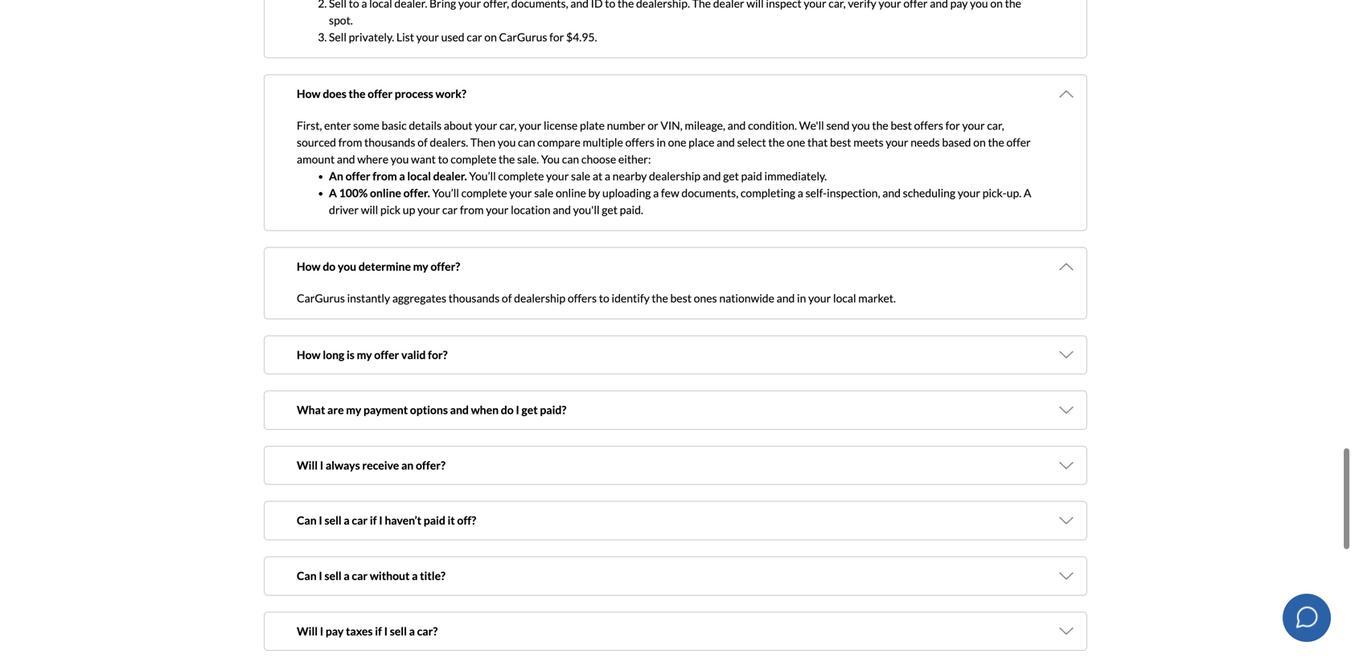 Task type: describe. For each thing, give the bounding box(es) containing it.
send inside if you've accepted an 100% online offer from cargurus and the offer is greater than the amount you owe on your car loan, we'll pay off your loan and send you the difference. if your offer is less than the amount you owe, you'll need to either pay off your loan before we can pay you, or pay us the difference before we can pay your lender. if you sell your car to a local dealer, the dealer will guide you through the loan settling process as part of the sale or the purchase of your next vehicle.
[[350, 589, 373, 602]]

in up accepted
[[391, 556, 401, 572]]

car left without
[[352, 570, 368, 583]]

0 horizontal spatial save
[[585, 575, 610, 591]]

cargurus inside if you've accepted an 100% online offer from cargurus and the offer is greater than the amount you owe on your car loan, we'll pay off your loan and send you the difference. if your offer is less than the amount you owe, you'll need to either pay off your loan before we can pay you, or pay us the difference before we can pay your lender. if you sell your car to a local dealer, the dealer will guide you through the loan settling process as part of the sale or the purchase of your next vehicle.
[[550, 572, 598, 585]]

car?
[[417, 625, 438, 639]]

offers inside your 100% online offer will be valid for seven days or after driving 250 additional miles (whichever comes first). the local dealer offers can vary by location.
[[919, 380, 948, 394]]

1 vertical spatial paid
[[424, 514, 446, 528]]

2 horizontal spatial receive
[[959, 452, 995, 466]]

non-
[[343, 510, 369, 526]]

thousands inside first, enter some basic details about your car, your license plate number or vin, mileage, and condition. we'll send you the best offers for your car, sourced from thousands of dealers. then you can compare multiple offers in one place and select the one that best meets your needs based on the offer amount and where you want to complete the sale. you can choose either:
[[365, 136, 416, 149]]

us
[[1019, 589, 1030, 602]]

pick
[[380, 203, 401, 217]]

1 horizontal spatial title,
[[825, 601, 847, 615]]

for inside your 100% online offer will be valid for seven days or after driving 250 additional miles (whichever comes first). the local dealer offers can vary by location.
[[472, 380, 486, 394]]

local inside your 100% online offer will be valid for seven days or after driving 250 additional miles (whichever comes first). the local dealer offers can vary by location.
[[860, 380, 883, 394]]

the inside the dealer will pay you on the spot. to increase your purchasing power and potentially save on taxes, consider trading in your car. by applying your trade-in value to your down payment, you can decrease or even eliminate it. depending on your state's tax laws, a trade-in could potentially save you thousands of dollars in sales tax.
[[579, 537, 598, 552]]

by inside you'll complete your sale online by uploading a few documents, completing a self-inspection, and scheduling your pick-up. a driver will pick up your car from your location and you'll get paid.
[[589, 186, 601, 200]]

unable
[[599, 536, 637, 551]]

the inside your 100% online offer will be valid for seven days or after driving 250 additional miles (whichever comes first). the local dealer offers can vary by location.
[[839, 380, 858, 394]]

bring
[[430, 0, 456, 10]]

vehicles
[[597, 618, 638, 632]]

offer. inside some cars won't be eligible for an offer. reasons include branded vehicle titles, extensive damage, high mileage, old age, exotic or rare models, non-drivable condition, or no local interest.
[[485, 491, 515, 506]]

0 horizontal spatial title,
[[573, 635, 596, 649]]

account
[[474, 452, 513, 466]]

can i sell a car without a title?
[[297, 570, 446, 583]]

a right has
[[719, 635, 725, 649]]

or down should
[[873, 622, 883, 636]]

location
[[511, 203, 551, 217]]

offers left identify
[[568, 292, 597, 305]]

from up a 100% online offer.
[[373, 169, 397, 183]]

0 horizontal spatial offer.
[[404, 186, 430, 200]]

bought
[[849, 635, 884, 649]]

most inside in most states, no. rules around car titles vary by state, but—generally speaking—if you've lost your vehicle's title, it should be possible to obtain a replacement by contacting your state's department of motor vehicles (dmv). note: obtaining a new title invalidates a car's old title.there are other reasons why you might not be in possession of your car's title, such as if the car still has a lien against it, or if it was bought from a previous owner that didn't have the title. our guide to
[[309, 601, 333, 615]]

will inside you'll complete your sale online by uploading a few documents, completing a self-inspection, and scheduling your pick-up. a driver will pick up your car from your location and you'll get paid.
[[361, 203, 378, 217]]

to down link
[[406, 469, 417, 483]]

1 horizontal spatial is
[[530, 589, 538, 602]]

in inside in most states, no. rules around car titles vary by state, but—generally speaking—if you've lost your vehicle's title, it should be possible to obtain a replacement by contacting your state's department of motor vehicles (dmv). note: obtaining a new title invalidates a car's old title.there are other reasons why you might not be in possession of your car's title, such as if the car still has a lien against it, or if it was bought from a previous owner that didn't have the title. our guide to
[[444, 635, 453, 649]]

2 horizontal spatial amount
[[757, 572, 795, 585]]

and right "verify"
[[930, 0, 949, 10]]

0 vertical spatial best
[[891, 119, 912, 132]]

be right should
[[894, 601, 906, 615]]

vary inside your 100% online offer will be valid for seven days or after driving 250 additional miles (whichever comes first). the local dealer offers can vary by location.
[[970, 380, 991, 394]]

your up consider
[[308, 536, 334, 551]]

and up an
[[337, 152, 355, 166]]

car, inside the sell to a local dealer. bring your offer, documents, and id to the dealership. the dealer will inspect your car, verify your offer and pay you on the spot. sell privately. list your used car on cargurus for $4.95.
[[829, 0, 846, 10]]

100% for your
[[322, 380, 351, 394]]

yes.
[[297, 546, 319, 562]]

our
[[396, 652, 415, 663]]

other
[[987, 618, 1014, 632]]

0 vertical spatial process
[[395, 87, 434, 101]]

it.
[[960, 556, 970, 572]]

an inside if you've accepted an 100% online offer from cargurus and the offer is greater than the amount you owe on your car loan, we'll pay off your loan and send you the difference. if your offer is less than the amount you owe, you'll need to either pay off your loan before we can pay you, or pay us the difference before we can pay your lender. if you sell your car to a local dealer, the dealer will guide you through the loan settling process as part of the sale or the purchase of your next vehicle.
[[420, 572, 432, 585]]

local down want
[[407, 169, 431, 183]]

to up privately.
[[349, 0, 359, 10]]

1 vertical spatial best
[[830, 136, 852, 149]]

car up 'selling to a local dealer.'
[[352, 514, 368, 528]]

your right list
[[417, 30, 439, 44]]

to right id
[[605, 0, 616, 10]]

and down interest.
[[538, 536, 559, 551]]

rules
[[387, 601, 414, 615]]

limits
[[329, 503, 356, 516]]

0 horizontal spatial we
[[435, 605, 450, 619]]

car up accepted
[[398, 546, 416, 562]]

100% inside if you've accepted an 100% online offer from cargurus and the offer is greater than the amount you owe on your car loan, we'll pay off your loan and send you the difference. if your offer is less than the amount you owe, you'll need to either pay off your loan before we can pay you, or pay us the difference before we can pay your lender. if you sell your car to a local dealer, the dealer will guide you through the loan settling process as part of the sale or the purchase of your next vehicle.
[[434, 572, 462, 585]]

car. inside the dealer will pay you on the spot. to increase your purchasing power and potentially save on taxes, consider trading in your car. by applying your trade-in value to your down payment, you can decrease or even eliminate it. depending on your state's tax laws, a trade-in could potentially save you thousands of dollars in sales tax.
[[432, 556, 452, 572]]

the inside the sell to a local dealer. bring your offer, documents, and id to the dealership. the dealer will inspect your car, verify your offer and pay you on the spot. sell privately. list your used car on cargurus for $4.95.
[[692, 0, 711, 10]]

to inside the dealer will pay you on the spot. to increase your purchasing power and potentially save on taxes, consider trading in your car. by applying your trade-in value to your down payment, you can decrease or even eliminate it. depending on your state's tax laws, a trade-in could potentially save you thousands of dollars in sales tax.
[[631, 556, 642, 572]]

to left whom
[[799, 546, 811, 562]]

how does the offer process work?
[[297, 87, 467, 101]]

possession
[[456, 635, 509, 649]]

offer inside first, enter some basic details about your car, your license plate number or vin, mileage, and condition. we'll send you the best offers for your car, sourced from thousands of dealers. then you can compare multiple offers in one place and select the one that best meets your needs based on the offer amount and where you want to complete the sale. you can choose either:
[[1007, 136, 1031, 149]]

three
[[419, 469, 446, 483]]

car up state's
[[454, 601, 469, 615]]

1 sell from the top
[[329, 0, 347, 10]]

enter
[[324, 119, 351, 132]]

be inside your 100% online offer will be valid for seven days or after driving 250 additional miles (whichever comes first). the local dealer offers can vary by location.
[[432, 380, 444, 394]]

dealer inside your 100% online offer will be valid for seven days or after driving 250 additional miles (whichever comes first). the local dealer offers can vary by location.
[[885, 380, 917, 394]]

local inside the sell to a local dealer. bring your offer, documents, and id to the dealership. the dealer will inspect your car, verify your offer and pay you on the spot. sell privately. list your used car on cargurus for $4.95.
[[369, 0, 392, 10]]

your up three
[[423, 452, 446, 466]]

will i pay taxes if i sell a car?
[[297, 625, 438, 639]]

miles
[[693, 380, 719, 394]]

for right portal
[[643, 452, 658, 466]]

a right the wait
[[557, 486, 563, 500]]

hassle-
[[744, 452, 778, 466]]

before up car?
[[400, 605, 433, 619]]

that inside first, enter some basic details about your car, your license plate number or vin, mileage, and condition. we'll send you the best offers for your car, sourced from thousands of dealers. then you can compare multiple offers in one place and select the one that best meets your needs based on the offer amount and where you want to complete the sale. you can choose either:
[[808, 136, 828, 149]]

days inside selling 100% online. you have two payment options: bank transfer. link your bank account through our secure portal for the fastest, most hassle-free way to receive your funds. you'll receive payment in one to three business days. check. request a check and you'll have to wait a few hours for it to be activated before you can deposit it on pick-up day. some banks have deposit limits and may hold funds for several days before depositing the funds into your account.
[[509, 503, 531, 516]]

0 horizontal spatial best
[[671, 292, 692, 305]]

1 horizontal spatial we
[[908, 589, 922, 602]]

a right at
[[605, 169, 611, 183]]

damage,
[[792, 491, 838, 506]]

for right hours
[[616, 486, 630, 500]]

to right way
[[822, 452, 833, 466]]

car left falls
[[336, 536, 354, 551]]

depositing
[[569, 503, 620, 516]]

i left limits
[[319, 514, 322, 528]]

a inside you'll complete your sale online by uploading a few documents, completing a self-inspection, and scheduling your pick-up. a driver will pick up your car from your location and you'll get paid.
[[1024, 186, 1032, 200]]

through inside if you've accepted an 100% online offer from cargurus and the offer is greater than the amount you owe on your car loan, we'll pay off your loan and send you the difference. if your offer is less than the amount you owe, you'll need to either pay off your loan before we can pay you, or pay us the difference before we can pay your lender. if you sell your car to a local dealer, the dealer will guide you through the loan settling process as part of the sale or the purchase of your next vehicle.
[[622, 622, 661, 636]]

lien
[[727, 635, 745, 649]]

your up dealer,
[[491, 605, 514, 619]]

we'll
[[924, 572, 946, 585]]

speaking—if
[[640, 601, 699, 615]]

can inside the dealer will pay you on the spot. to increase your purchasing power and potentially save on taxes, consider trading in your car. by applying your trade-in value to your down payment, you can decrease or even eliminate it. depending on your state's tax laws, a trade-in could potentially save you thousands of dollars in sales tax.
[[785, 556, 805, 572]]

applying
[[472, 556, 519, 572]]

2 vertical spatial my
[[346, 404, 362, 417]]

a up other
[[997, 601, 1002, 615]]

consider
[[297, 556, 345, 572]]

1 horizontal spatial paid
[[741, 169, 763, 183]]

business
[[448, 469, 490, 483]]

vary inside in most states, no. rules around car titles vary by state, but—generally speaking—if you've lost your vehicle's title, it should be possible to obtain a replacement by contacting your state's department of motor vehicles (dmv). note: obtaining a new title invalidates a car's old title.there are other reasons why you might not be in possession of your car's title, such as if the car still has a lien against it, or if it was bought from a previous owner that didn't have the title. our guide to
[[499, 601, 521, 615]]

your right pick
[[418, 203, 440, 217]]

online.
[[363, 435, 397, 449]]

local left market. at the right top of page
[[834, 292, 857, 305]]

an left three
[[401, 459, 414, 473]]

amount inside first, enter some basic details about your car, your license plate number or vin, mileage, and condition. we'll send you the best offers for your car, sourced from thousands of dealers. then you can compare multiple offers in one place and select the one that best meets your needs based on the offer amount and where you want to complete the sale. you can choose either:
[[297, 152, 335, 166]]

you'll complete your sale online by uploading a few documents, completing a self-inspection, and scheduling your pick-up. a driver will pick up your car from your location and you'll get paid.
[[329, 186, 1032, 217]]

0 horizontal spatial car's
[[548, 635, 571, 649]]

taxes,
[[958, 537, 991, 552]]

some inside some cars won't be eligible for an offer. reasons include branded vehicle titles, extensive damage, high mileage, old age, exotic or rare models, non-drivable condition, or no local interest.
[[297, 491, 328, 506]]

about
[[444, 119, 473, 132]]

you inside first, enter some basic details about your car, your license plate number or vin, mileage, and condition. we'll send you the best offers for your car, sourced from thousands of dealers. then you can compare multiple offers in one place and select the one that best meets your needs based on the offer amount and where you want to complete the sale. you can choose either:
[[541, 152, 560, 166]]

offer down applying
[[497, 572, 521, 585]]

online inside your 100% online offer will be valid for seven days or after driving 250 additional miles (whichever comes first). the local dealer offers can vary by location.
[[353, 380, 383, 394]]

1 horizontal spatial receive
[[835, 452, 871, 466]]

still inside in most states, no. rules around car titles vary by state, but—generally speaking—if you've lost your vehicle's title, it should be possible to obtain a replacement by contacting your state's department of motor vehicles (dmv). note: obtaining a new title invalidates a car's old title.there are other reasons why you might not be in possession of your car's title, such as if the car still has a lien against it, or if it was bought from a previous owner that didn't have the title. our guide to
[[681, 635, 698, 649]]

1 vertical spatial into
[[382, 536, 404, 551]]

some
[[353, 119, 380, 132]]

sale.
[[517, 152, 539, 166]]

condition,
[[417, 510, 473, 526]]

in inside first, enter some basic details about your car, your license plate number or vin, mileage, and condition. we'll send you the best offers for your car, sourced from thousands of dealers. then you can compare multiple offers in one place and select the one that best meets your needs based on the offer amount and where you want to complete the sale. you can choose either:
[[657, 136, 666, 149]]

1 horizontal spatial sale
[[571, 169, 591, 183]]

2 horizontal spatial one
[[787, 136, 806, 149]]

from inside in most states, no. rules around car titles vary by state, but—generally speaking—if you've lost your vehicle's title, it should be possible to obtain a replacement by contacting your state's department of motor vehicles (dmv). note: obtaining a new title invalidates a car's old title.there are other reasons why you might not be in possession of your car's title, such as if the car still has a lien against it, or if it was bought from a previous owner that didn't have the title. our guide to
[[886, 635, 910, 649]]

1 funds from the left
[[425, 503, 453, 516]]

you'll inside you'll complete your sale online by uploading a few documents, completing a self-inspection, and scheduling your pick-up. a driver will pick up your car from your location and you'll get paid.
[[573, 203, 600, 217]]

your down activated
[[692, 503, 715, 516]]

whom
[[813, 546, 848, 562]]

1 vertical spatial used
[[839, 536, 866, 551]]

valid inside your 100% online offer will be valid for seven days or after driving 250 additional miles (whichever comes first). the local dealer offers can vary by location.
[[446, 380, 469, 394]]

1 horizontal spatial car's
[[873, 618, 896, 632]]

used inside the sell to a local dealer. bring your offer, documents, and id to the dealership. the dealer will inspect your car, verify your offer and pay you on the spot. sell privately. list your used car on cargurus for $4.95.
[[441, 30, 465, 44]]

off?
[[457, 514, 476, 528]]

fastest,
[[679, 452, 715, 466]]

request
[[365, 486, 405, 500]]

and left when
[[450, 404, 469, 417]]

or inside your 100% online offer will be valid for seven days or after driving 250 additional miles (whichever comes first). the local dealer offers can vary by location.
[[544, 380, 554, 394]]

local up trading
[[362, 537, 389, 552]]

1 a from the left
[[329, 186, 337, 200]]

0 horizontal spatial valid
[[401, 348, 426, 362]]

through inside selling 100% online. you have two payment options: bank transfer. link your bank account through our secure portal for the fastest, most hassle-free way to receive your funds. you'll receive payment in one to three business days. check. request a check and you'll have to wait a few hours for it to be activated before you can deposit it on pick-up day. some banks have deposit limits and may hold funds for several days before depositing the funds into your account.
[[515, 452, 555, 466]]

and left scheduling
[[883, 186, 901, 200]]

offer left for?
[[374, 348, 399, 362]]

sell up the 'can i sell a car without a title?'
[[368, 546, 386, 562]]

banks
[[944, 486, 973, 500]]

get right to
[[654, 536, 673, 551]]

does
[[323, 87, 347, 101]]

0 vertical spatial dealership
[[649, 169, 701, 183]]

cargurus inside the sell to a local dealer. bring your offer, documents, and id to the dealership. the dealer will inspect your car, verify your offer and pay you on the spot. sell privately. list your used car on cargurus for $4.95.
[[499, 30, 547, 44]]

to left falls
[[338, 537, 350, 552]]

a inside the sell to a local dealer. bring your offer, documents, and id to the dealership. the dealer will inspect your car, verify your offer and pay you on the spot. sell privately. list your used car on cargurus for $4.95.
[[362, 0, 367, 10]]

rare
[[1013, 491, 1036, 506]]

portal
[[611, 452, 641, 466]]

dealer. for selling to a local dealer.
[[391, 537, 430, 552]]

how for how long is my offer valid for?
[[297, 348, 321, 362]]

1 vertical spatial off
[[809, 589, 823, 602]]

1 vertical spatial complete
[[498, 169, 544, 183]]

and down the value
[[600, 572, 618, 585]]

0 horizontal spatial car,
[[500, 119, 517, 132]]

for?
[[428, 348, 448, 362]]

payment,
[[707, 556, 759, 572]]

car inside the sell to a local dealer. bring your offer, documents, and id to the dealership. the dealer will inspect your car, verify your offer and pay you on the spot. sell privately. list your used car on cargurus for $4.95.
[[467, 30, 482, 44]]

1 vertical spatial than
[[560, 589, 583, 602]]

1 vertical spatial is
[[665, 572, 673, 585]]

a left car?
[[409, 625, 415, 639]]

determine
[[359, 260, 411, 274]]

online up pick
[[370, 186, 401, 200]]

can inside your 100% online offer will be valid for seven days or after driving 250 additional miles (whichever comes first). the local dealer offers can vary by location.
[[950, 380, 967, 394]]

pick- inside you'll complete your sale online by uploading a few documents, completing a self-inspection, and scheduling your pick-up. a driver will pick up your car from your location and you'll get paid.
[[983, 186, 1007, 200]]

your right scheduling
[[958, 186, 981, 200]]

your down consider
[[314, 575, 340, 591]]

financing.
[[558, 546, 611, 562]]

your right inspect
[[804, 0, 827, 10]]

how for how do you determine my offer?
[[297, 260, 321, 274]]

in left the value
[[585, 556, 595, 572]]

offers up either:
[[626, 136, 655, 149]]

1 horizontal spatial loan
[[850, 589, 871, 602]]

will for will i always receive an offer?
[[297, 459, 318, 473]]

1 horizontal spatial thousands
[[449, 292, 500, 305]]

a right uploading on the left
[[653, 186, 659, 200]]

didn't
[[297, 652, 325, 663]]

0 horizontal spatial loan
[[682, 622, 703, 636]]

plate
[[580, 119, 605, 132]]

2 horizontal spatial loan
[[1009, 572, 1030, 585]]

what are my payment options and when do i get paid?
[[297, 404, 567, 417]]

link
[[400, 452, 421, 466]]

1 horizontal spatial than
[[714, 572, 737, 585]]

a left the self-
[[798, 186, 804, 200]]

be right 'not'
[[430, 635, 442, 649]]

you'll inside selling 100% online. you have two payment options: bank transfer. link your bank account through our secure portal for the fastest, most hassle-free way to receive your funds. you'll receive payment in one to three business days. check. request a check and you'll have to wait a few hours for it to be activated before you can deposit it on pick-up day. some banks have deposit limits and may hold funds for several days before depositing the funds into your account.
[[930, 452, 957, 466]]

selling
[[888, 546, 924, 562]]

your down difference
[[378, 622, 400, 636]]

for inside the sell to a local dealer. bring your offer, documents, and id to the dealership. the dealer will inspect your car, verify your offer and pay you on the spot. sell privately. list your used car on cargurus for $4.95.
[[550, 30, 564, 44]]

0 vertical spatial is
[[347, 348, 355, 362]]

note:
[[678, 618, 706, 632]]

selling for selling 100% online. you have two payment options: bank transfer. link your bank account through our secure portal for the fastest, most hassle-free way to receive your funds. you'll receive payment in one to three business days. check. request a check and you'll have to wait a few hours for it to be activated before you can deposit it on pick-up day. some banks have deposit limits and may hold funds for several days before depositing the funds into your account.
[[297, 435, 330, 449]]

1 vertical spatial my
[[357, 348, 372, 362]]

most inside selling 100% online. you have two payment options: bank transfer. link your bank account through our secure portal for the fastest, most hassle-free way to receive your funds. you'll receive payment in one to three business days. check. request a check and you'll have to wait a few hours for it to be activated before you can deposit it on pick-up day. some banks have deposit limits and may hold funds for several days before depositing the funds into your account.
[[717, 452, 741, 466]]

0 horizontal spatial potentially
[[522, 575, 582, 591]]

local inside if you've accepted an 100% online offer from cargurus and the offer is greater than the amount you owe on your car loan, we'll pay off your loan and send you the difference. if your offer is less than the amount you owe, you'll need to either pay off your loan before we can pay you, or pay us the difference before we can pay your lender. if you sell your car to a local dealer, the dealer will guide you through the loan settling process as part of the sale or the purchase of your next vehicle.
[[441, 622, 464, 636]]

your up decrease
[[811, 536, 837, 551]]

if your car falls into any of these categories and you're unable to get an offer, you can still list your used car privately with us.
[[297, 536, 984, 551]]

if up state's
[[469, 589, 476, 602]]

offers up needs
[[915, 119, 944, 132]]

offer up lender.
[[503, 589, 528, 602]]

if right "non-"
[[370, 514, 377, 528]]

pay inside the dealer will pay you on the spot. to increase your purchasing power and potentially save on taxes, consider trading in your car. by applying your trade-in value to your down payment, you can decrease or even eliminate it. depending on your state's tax laws, a trade-in could potentially save you thousands of dollars in sales tax.
[[517, 537, 537, 552]]

paid.
[[620, 203, 644, 217]]

0 horizontal spatial you
[[322, 546, 343, 562]]

thousands inside the dealer will pay you on the spot. to increase your purchasing power and potentially save on taxes, consider trading in your car. by applying your trade-in value to your down payment, you can decrease or even eliminate it. depending on your state's tax laws, a trade-in could potentially save you thousands of dollars in sales tax.
[[636, 575, 694, 591]]

pick- inside selling 100% online. you have two payment options: bank transfer. link your bank account through our secure portal for the fastest, most hassle-free way to receive your funds. you'll receive payment in one to three business days. check. request a check and you'll have to wait a few hours for it to be activated before you can deposit it on pick-up day. some banks have deposit limits and may hold funds for several days before depositing the funds into your account.
[[854, 486, 879, 500]]

few inside you'll complete your sale online by uploading a few documents, completing a self-inspection, and scheduling your pick-up. a driver will pick up your car from your location and you'll get paid.
[[661, 186, 680, 200]]

your left needs
[[886, 136, 909, 149]]

license
[[544, 119, 578, 132]]

states,
[[336, 601, 368, 615]]

work?
[[436, 87, 467, 101]]

a left title?
[[412, 570, 418, 583]]

documents, inside the sell to a local dealer. bring your offer, documents, and id to the dealership. the dealer will inspect your car, verify your offer and pay you on the spot. sell privately. list your used car on cargurus for $4.95.
[[512, 0, 569, 10]]

if up consider
[[297, 536, 305, 551]]

an inside some cars won't be eligible for an offer. reasons include branded vehicle titles, extensive damage, high mileage, old age, exotic or rare models, non-drivable condition, or no local interest.
[[469, 491, 483, 506]]

way
[[800, 452, 820, 466]]

your down increase
[[645, 556, 671, 572]]

choose
[[582, 152, 616, 166]]

will inside the dealer will pay you on the spot. to increase your purchasing power and potentially save on taxes, consider trading in your car. by applying your trade-in value to your down payment, you can decrease or even eliminate it. depending on your state's tax laws, a trade-in could potentially save you thousands of dollars in sales tax.
[[495, 537, 514, 552]]

if right taxes
[[375, 625, 382, 639]]

identify
[[612, 292, 650, 305]]

your down the compare
[[546, 169, 569, 183]]

2 horizontal spatial car,
[[988, 119, 1005, 132]]

0 vertical spatial potentially
[[851, 537, 911, 552]]

a left previous
[[912, 635, 918, 649]]

offer down yes. you can sell a car that you haven't finished financing. the process varies depending on to whom you're selling the car. at the bottom of page
[[639, 572, 663, 585]]

either
[[757, 589, 787, 602]]

0 horizontal spatial are
[[328, 404, 344, 417]]

or inside the dealer will pay you on the spot. to increase your purchasing power and potentially save on taxes, consider trading in your car. by applying your trade-in value to your down payment, you can decrease or even eliminate it. depending on your state's tax laws, a trade-in could potentially save you thousands of dollars in sales tax.
[[860, 556, 873, 572]]

before down the wait
[[534, 503, 566, 516]]

to left identify
[[599, 292, 610, 305]]

offer? for how do you determine my offer?
[[431, 260, 460, 274]]

to inside first, enter some basic details about your car, your license plate number or vin, mileage, and condition. we'll send you the best offers for your car, sourced from thousands of dealers. then you can compare multiple offers in one place and select the one that best meets your needs based on the offer amount and where you want to complete the sale. you can choose either:
[[438, 152, 449, 166]]

2 deposit from the left
[[1001, 486, 1038, 500]]

and right nationwide
[[777, 292, 795, 305]]

2 funds from the left
[[641, 503, 668, 516]]

send inside first, enter some basic details about your car, your license plate number or vin, mileage, and condition. we'll send you the best offers for your car, sourced from thousands of dealers. then you can compare multiple offers in one place and select the one that best meets your needs based on the offer amount and where you want to complete the sale. you can choose either:
[[827, 119, 850, 132]]

a up 'bought'
[[865, 618, 871, 632]]

it,
[[785, 635, 795, 649]]

difference
[[348, 605, 398, 619]]

seven
[[488, 380, 517, 394]]

transfer.
[[356, 452, 398, 466]]

or right the you,
[[986, 589, 997, 602]]

that inside in most states, no. rules around car titles vary by state, but—generally speaking—if you've lost your vehicle's title, it should be possible to obtain a replacement by contacting your state's department of motor vehicles (dmv). note: obtaining a new title invalidates a car's old title.there are other reasons why you might not be in possession of your car's title, such as if the car still has a lien against it, or if it was bought from a previous owner that didn't have the title. our guide to
[[999, 635, 1019, 649]]

title?
[[420, 570, 446, 583]]

some inside selling 100% online. you have two payment options: bank transfer. link your bank account through our secure portal for the fastest, most hassle-free way to receive your funds. you'll receive payment in one to three business days. check. request a check and you'll have to wait a few hours for it to be activated before you can deposit it on pick-up day. some banks have deposit limits and may hold funds for several days before depositing the funds into your account.
[[915, 486, 942, 500]]

a up without
[[389, 546, 396, 562]]

state's
[[454, 618, 486, 632]]

(whichever
[[721, 380, 775, 394]]

i down seven
[[516, 404, 520, 417]]

and inside the dealer will pay you on the spot. to increase your purchasing power and potentially save on taxes, consider trading in your car. by applying your trade-in value to your down payment, you can decrease or even eliminate it. depending on your state's tax laws, a trade-in could potentially save you thousands of dollars in sales tax.
[[827, 537, 848, 552]]

1 horizontal spatial car.
[[948, 546, 967, 562]]

what
[[297, 404, 325, 417]]

previous
[[920, 635, 963, 649]]

dealer inside if you've accepted an 100% online offer from cargurus and the offer is greater than the amount you owe on your car loan, we'll pay off your loan and send you the difference. if your offer is less than the amount you owe, you'll need to either pay off your loan before we can pay you, or pay us the difference before we can pay your lender. if you sell your car to a local dealer, the dealer will guide you through the loan settling process as part of the sale or the purchase of your next vehicle.
[[519, 622, 551, 636]]

sell left "non-"
[[325, 514, 342, 528]]

1 vertical spatial cargurus
[[297, 292, 345, 305]]

title.
[[371, 652, 393, 663]]

i left why
[[320, 625, 324, 639]]

or inside in most states, no. rules around car titles vary by state, but—generally speaking—if you've lost your vehicle's title, it should be possible to obtain a replacement by contacting your state's department of motor vehicles (dmv). note: obtaining a new title invalidates a car's old title.there are other reasons why you might not be in possession of your car's title, such as if the car still has a lien against it, or if it was bought from a previous owner that didn't have the title. our guide to
[[797, 635, 808, 649]]

an up down
[[675, 536, 689, 551]]

it left off?
[[448, 514, 455, 528]]

documents, inside you'll complete your sale online by uploading a few documents, completing a self-inspection, and scheduling your pick-up. a driver will pick up your car from your location and you'll get paid.
[[682, 186, 739, 200]]

two
[[446, 435, 465, 449]]

will inside if you've accepted an 100% online offer from cargurus and the offer is greater than the amount you owe on your car loan, we'll pay off your loan and send you the difference. if your offer is less than the amount you owe, you'll need to either pay off your loan before we can pay you, or pay us the difference before we can pay your lender. if you sell your car to a local dealer, the dealer will guide you through the loan settling process as part of the sale or the purchase of your next vehicle.
[[553, 622, 570, 636]]

and left id
[[571, 0, 589, 10]]

complete inside first, enter some basic details about your car, your license plate number or vin, mileage, and condition. we'll send you the best offers for your car, sourced from thousands of dealers. then you can compare multiple offers in one place and select the one that best meets your needs based on the offer amount and where you want to complete the sale. you can choose either:
[[451, 152, 497, 166]]

1 horizontal spatial haven't
[[467, 546, 508, 562]]

old inside in most states, no. rules around car titles vary by state, but—generally speaking—if you've lost your vehicle's title, it should be possible to obtain a replacement by contacting your state's department of motor vehicles (dmv). note: obtaining a new title invalidates a car's old title.there are other reasons why you might not be in possession of your car's title, such as if the car still has a lien against it, or if it was bought from a previous owner that didn't have the title. our guide to
[[898, 618, 913, 632]]

your down depending
[[984, 572, 1007, 585]]

you,
[[964, 589, 984, 602]]

day.
[[893, 486, 912, 500]]

where
[[357, 152, 389, 166]]

settling
[[705, 622, 742, 636]]

hold
[[401, 503, 423, 516]]

owner
[[965, 635, 997, 649]]

offer right an
[[346, 169, 371, 183]]

against
[[747, 635, 783, 649]]

2 sell from the top
[[329, 30, 347, 44]]

i down difference
[[384, 625, 388, 639]]

1 vertical spatial payment
[[467, 435, 510, 449]]

exotic
[[962, 491, 996, 506]]

secure
[[576, 452, 609, 466]]

1 vertical spatial dealership
[[514, 292, 566, 305]]

in left sales
[[751, 575, 762, 591]]

spot. inside the sell to a local dealer. bring your offer, documents, and id to the dealership. the dealer will inspect your car, verify your offer and pay you on the spot. sell privately. list your used car on cargurus for $4.95.
[[329, 13, 353, 27]]

car down (dmv).
[[663, 635, 678, 649]]

be inside selling 100% online. you have two payment options: bank transfer. link your bank account through our secure portal for the fastest, most hassle-free way to receive your funds. you'll receive payment in one to three business days. check. request a check and you'll have to wait a few hours for it to be activated before you can deposit it on pick-up day. some banks have deposit limits and may hold funds for several days before depositing the funds into your account.
[[655, 486, 667, 500]]

age,
[[937, 491, 959, 506]]

you inside selling 100% online. you have two payment options: bank transfer. link your bank account through our secure portal for the fastest, most hassle-free way to receive your funds. you'll receive payment in one to three business days. check. request a check and you'll have to wait a few hours for it to be activated before you can deposit it on pick-up day. some banks have deposit limits and may hold funds for several days before depositing the funds into your account.
[[399, 435, 418, 449]]

as inside if you've accepted an 100% online offer from cargurus and the offer is greater than the amount you owe on your car loan, we'll pay off your loan and send you the difference. if your offer is less than the amount you owe, you'll need to either pay off your loan before we can pay you, or pay us the difference before we can pay your lender. if you sell your car to a local dealer, the dealer will guide you through the loan settling process as part of the sale or the purchase of your next vehicle.
[[785, 622, 795, 636]]

titles
[[472, 601, 497, 615]]



Task type: locate. For each thing, give the bounding box(es) containing it.
as inside in most states, no. rules around car titles vary by state, but—generally speaking—if you've lost your vehicle's title, it should be possible to obtain a replacement by contacting your state's department of motor vehicles (dmv). note: obtaining a new title invalidates a car's old title.there are other reasons why you might not be in possession of your car's title, such as if the car still has a lien against it, or if it was bought from a previous owner that didn't have the title. our guide to
[[623, 635, 633, 649]]

1 horizontal spatial best
[[830, 136, 852, 149]]

you
[[970, 0, 989, 10], [852, 119, 870, 132], [498, 136, 516, 149], [391, 152, 409, 166], [338, 260, 357, 274], [752, 486, 770, 500], [723, 536, 744, 551], [539, 537, 560, 552], [444, 546, 465, 562], [762, 556, 782, 572], [797, 572, 815, 585], [612, 575, 633, 591], [375, 589, 393, 602], [644, 589, 662, 602], [339, 622, 357, 636], [602, 622, 620, 636], [360, 635, 378, 649]]

2 horizontal spatial sale
[[851, 622, 871, 636]]

old inside some cars won't be eligible for an offer. reasons include branded vehicle titles, extensive damage, high mileage, old age, exotic or rare models, non-drivable condition, or no local interest.
[[917, 491, 934, 506]]

2 vertical spatial that
[[999, 635, 1019, 649]]

100% up difference.
[[434, 572, 462, 585]]

offer down 'how long is my offer valid for?' on the left
[[386, 380, 410, 394]]

most up 'replacement'
[[309, 601, 333, 615]]

0 vertical spatial my
[[413, 260, 429, 274]]

could
[[488, 575, 519, 591]]

less
[[540, 589, 558, 602]]

offer,
[[483, 0, 509, 10], [691, 536, 721, 551]]

offer right "verify"
[[904, 0, 928, 10]]

0 horizontal spatial is
[[347, 348, 355, 362]]

1 can from the top
[[297, 514, 317, 528]]

are inside in most states, no. rules around car titles vary by state, but—generally speaking—if you've lost your vehicle's title, it should be possible to obtain a replacement by contacting your state's department of motor vehicles (dmv). note: obtaining a new title invalidates a car's old title.there are other reasons why you might not be in possession of your car's title, such as if the car still has a lien against it, or if it was bought from a previous owner that didn't have the title. our guide to
[[968, 618, 985, 632]]

categories
[[477, 536, 535, 551]]

a inside the dealer will pay you on the spot. to increase your purchasing power and potentially save on taxes, consider trading in your car. by applying your trade-in value to your down payment, you can decrease or even eliminate it. depending on your state's tax laws, a trade-in could potentially save you thousands of dollars in sales tax.
[[432, 575, 438, 591]]

0 vertical spatial that
[[808, 136, 828, 149]]

vehicle.
[[329, 639, 366, 653]]

get down "select" at the right
[[723, 169, 739, 183]]

selling inside selling 100% online. you have two payment options: bank transfer. link your bank account through our secure portal for the fastest, most hassle-free way to receive your funds. you'll receive payment in one to three business days. check. request a check and you'll have to wait a few hours for it to be activated before you can deposit it on pick-up day. some banks have deposit limits and may hold funds for several days before depositing the funds into your account.
[[297, 435, 330, 449]]

get inside you'll complete your sale online by uploading a few documents, completing a self-inspection, and scheduling your pick-up. a driver will pick up your car from your location and you'll get paid.
[[602, 203, 618, 217]]

can for can i sell a car without a title?
[[297, 570, 317, 583]]

selling for selling to a local dealer.
[[297, 537, 335, 552]]

dealer down lender.
[[519, 622, 551, 636]]

you've inside if you've accepted an 100% online offer from cargurus and the offer is greater than the amount you owe on your car loan, we'll pay off your loan and send you the difference. if your offer is less than the amount you owe, you'll need to either pay off your loan before we can pay you, or pay us the difference before we can pay your lender. if you sell your car to a local dealer, the dealer will guide you through the loan settling process as part of the sale or the purchase of your next vehicle.
[[339, 572, 371, 585]]

into inside selling 100% online. you have two payment options: bank transfer. link your bank account through our secure portal for the fastest, most hassle-free way to receive your funds. you'll receive payment in one to three business days. check. request a check and you'll have to wait a few hours for it to be activated before you can deposit it on pick-up day. some banks have deposit limits and may hold funds for several days before depositing the funds into your account.
[[670, 503, 690, 516]]

will inside your 100% online offer will be valid for seven days or after driving 250 additional miles (whichever comes first). the local dealer offers can vary by location.
[[412, 380, 429, 394]]

driving
[[583, 380, 617, 394]]

one down 'vin,'
[[668, 136, 687, 149]]

number
[[607, 119, 646, 132]]

local up privately.
[[369, 0, 392, 10]]

eligible
[[407, 491, 447, 506]]

up inside selling 100% online. you have two payment options: bank transfer. link your bank account through our secure portal for the fastest, most hassle-free way to receive your funds. you'll receive payment in one to three business days. check. request a check and you'll have to wait a few hours for it to be activated before you can deposit it on pick-up day. some banks have deposit limits and may hold funds for several days before depositing the funds into your account.
[[879, 486, 891, 500]]

0 horizontal spatial most
[[309, 601, 333, 615]]

potentially up state,
[[522, 575, 582, 591]]

offer up up.
[[1007, 136, 1031, 149]]

through right the such
[[622, 622, 661, 636]]

3 how from the top
[[297, 348, 321, 362]]

cargurus instantly aggregates thousands of dealership offers to identify the best ones nationwide and in your local market.
[[297, 292, 896, 305]]

documents, up "$4.95."
[[512, 0, 569, 10]]

basic
[[382, 119, 407, 132]]

dealer up by
[[456, 537, 492, 552]]

0 horizontal spatial paid
[[424, 514, 446, 528]]

1 horizontal spatial process
[[638, 546, 681, 562]]

you
[[541, 152, 560, 166], [399, 435, 418, 449], [322, 546, 343, 562]]

your up location
[[510, 186, 532, 200]]

you're
[[561, 536, 597, 551]]

1 vertical spatial through
[[622, 622, 661, 636]]

dealer up "funds."
[[885, 380, 917, 394]]

1 vertical spatial do
[[501, 404, 514, 417]]

aggregates
[[392, 292, 447, 305]]

2 vertical spatial loan
[[682, 622, 703, 636]]

we
[[908, 589, 922, 602], [435, 605, 450, 619]]

guide inside if you've accepted an 100% online offer from cargurus and the offer is greater than the amount you owe on your car loan, we'll pay off your loan and send you the difference. if your offer is less than the amount you owe, you'll need to either pay off your loan before we can pay you, or pay us the difference before we can pay your lender. if you sell your car to a local dealer, the dealer will guide you through the loan settling process as part of the sale or the purchase of your next vehicle.
[[572, 622, 599, 636]]

0 vertical spatial trade-
[[550, 556, 585, 572]]

you right 'yes.'
[[322, 546, 343, 562]]

check
[[415, 486, 444, 500]]

dealer. for sell to a local dealer. bring your offer, documents, and id to the dealership. the dealer will inspect your car, verify your offer and pay you on the spot. sell privately. list your used car on cargurus for $4.95.
[[395, 0, 427, 10]]

days right seven
[[519, 380, 541, 394]]

yes. you can sell a car that you haven't finished financing. the process varies depending on to whom you're selling the car.
[[297, 546, 967, 562]]

days inside your 100% online offer will be valid for seven days or after driving 250 additional miles (whichever comes first). the local dealer offers can vary by location.
[[519, 380, 541, 394]]

most left the hassle-
[[717, 452, 741, 466]]

a up states,
[[344, 570, 350, 583]]

1 horizontal spatial one
[[668, 136, 687, 149]]

offer?
[[431, 260, 460, 274], [416, 459, 446, 473]]

dealer inside the dealer will pay you on the spot. to increase your purchasing power and potentially save on taxes, consider trading in your car. by applying your trade-in value to your down payment, you can decrease or even eliminate it. depending on your state's tax laws, a trade-in could potentially save you thousands of dollars in sales tax.
[[456, 537, 492, 552]]

your up new
[[756, 601, 779, 615]]

that up title?
[[418, 546, 441, 562]]

1 vertical spatial you
[[399, 435, 418, 449]]

1 horizontal spatial car,
[[829, 0, 846, 10]]

we'll
[[799, 119, 825, 132]]

sell inside if you've accepted an 100% online offer from cargurus and the offer is greater than the amount you owe on your car loan, we'll pay off your loan and send you the difference. if your offer is less than the amount you owe, you'll need to either pay off your loan before we can pay you, or pay us the difference before we can pay your lender. if you sell your car to a local dealer, the dealer will guide you through the loan settling process as part of the sale or the purchase of your next vehicle.
[[359, 622, 375, 636]]

taxes
[[346, 625, 373, 639]]

greater
[[675, 572, 712, 585]]

list
[[791, 536, 808, 551]]

car inside you'll complete your sale online by uploading a few documents, completing a self-inspection, and scheduling your pick-up. a driver will pick up your car from your location and you'll get paid.
[[442, 203, 458, 217]]

do left determine
[[323, 260, 336, 274]]

motor
[[563, 618, 595, 632]]

should
[[858, 601, 891, 615]]

0 vertical spatial up
[[403, 203, 415, 217]]

models,
[[297, 510, 340, 526]]

obtain
[[963, 601, 995, 615]]

1 vertical spatial send
[[350, 589, 373, 602]]

days
[[519, 380, 541, 394], [509, 503, 531, 516]]

1 vertical spatial pick-
[[854, 486, 879, 500]]

finished
[[511, 546, 555, 562]]

is up owe,
[[665, 572, 673, 585]]

few inside selling 100% online. you have two payment options: bank transfer. link your bank account through our secure portal for the fastest, most hassle-free way to receive your funds. you'll receive payment in one to three business days. check. request a check and you'll have to wait a few hours for it to be activated before you can deposit it on pick-up day. some banks have deposit limits and may hold funds for several days before depositing the funds into your account.
[[565, 486, 583, 500]]

2 vertical spatial amount
[[604, 589, 642, 602]]

funds down check
[[425, 503, 453, 516]]

will
[[297, 459, 318, 473], [297, 625, 318, 639]]

to
[[349, 0, 359, 10], [605, 0, 616, 10], [438, 152, 449, 166], [599, 292, 610, 305], [822, 452, 833, 466], [406, 469, 417, 483], [521, 486, 531, 500], [642, 486, 652, 500], [640, 536, 652, 551], [338, 537, 350, 552], [799, 546, 811, 562], [631, 556, 642, 572], [745, 589, 755, 602], [950, 601, 961, 615], [420, 622, 431, 636], [447, 652, 457, 663]]

your up down
[[696, 537, 722, 552]]

1 selling from the top
[[297, 435, 330, 449]]

reasons
[[297, 635, 335, 649]]

100% for selling
[[333, 435, 361, 449]]

your down applying
[[478, 589, 501, 602]]

0 vertical spatial save
[[914, 537, 939, 552]]

the inside the dealer will pay you on the spot. to increase your purchasing power and potentially save on taxes, consider trading in your car. by applying your trade-in value to your down payment, you can decrease or even eliminate it. depending on your state's tax laws, a trade-in could potentially save you thousands of dollars in sales tax.
[[432, 537, 454, 552]]

0 vertical spatial are
[[328, 404, 344, 417]]

1 how from the top
[[297, 87, 321, 101]]

1 horizontal spatial offer,
[[691, 536, 721, 551]]

1 vertical spatial documents,
[[682, 186, 739, 200]]

0 horizontal spatial spot.
[[329, 13, 353, 27]]

100% inside your 100% online offer will be valid for seven days or after driving 250 additional miles (whichever comes first). the local dealer offers can vary by location.
[[322, 380, 351, 394]]

0 vertical spatial guide
[[572, 622, 599, 636]]

it left the high
[[830, 486, 838, 500]]

first,
[[297, 119, 322, 132]]

0 vertical spatial haven't
[[385, 514, 422, 528]]

compare
[[538, 136, 581, 149]]

you've down trading
[[339, 572, 371, 585]]

0 horizontal spatial sale
[[534, 186, 554, 200]]

a down an
[[329, 186, 337, 200]]

1 horizontal spatial off
[[968, 572, 982, 585]]

1 vertical spatial vary
[[499, 601, 521, 615]]

can up 'yes.'
[[297, 514, 317, 528]]

will down in
[[297, 625, 318, 639]]

you inside the sell to a local dealer. bring your offer, documents, and id to the dealership. the dealer will inspect your car, verify your offer and pay you on the spot. sell privately. list your used car on cargurus for $4.95.
[[970, 0, 989, 10]]

will for will i pay taxes if i sell a car?
[[297, 625, 318, 639]]

to down 'around'
[[420, 622, 431, 636]]

0 horizontal spatial offer,
[[483, 0, 509, 10]]

my up aggregates
[[413, 260, 429, 274]]

1 horizontal spatial documents,
[[682, 186, 739, 200]]

1 horizontal spatial potentially
[[851, 537, 911, 552]]

0 vertical spatial you've
[[339, 572, 371, 585]]

1 horizontal spatial funds
[[641, 503, 668, 516]]

2 how from the top
[[297, 260, 321, 274]]

a 100% online offer.
[[329, 186, 430, 200]]

dealer.
[[395, 0, 427, 10], [433, 169, 467, 183], [391, 537, 430, 552]]

save
[[914, 537, 939, 552], [585, 575, 610, 591]]

have inside in most states, no. rules around car titles vary by state, but—generally speaking—if you've lost your vehicle's title, it should be possible to obtain a replacement by contacting your state's department of motor vehicles (dmv). note: obtaining a new title invalidates a car's old title.there are other reasons why you might not be in possession of your car's title, such as if the car still has a lien against it, or if it was bought from a previous owner that didn't have the title. our guide to
[[327, 652, 350, 663]]

have down the days.
[[495, 486, 519, 500]]

lender.
[[516, 605, 549, 619]]

you inside selling 100% online. you have two payment options: bank transfer. link your bank account through our secure portal for the fastest, most hassle-free way to receive your funds. you'll receive payment in one to three business days. check. request a check and you'll have to wait a few hours for it to be activated before you can deposit it on pick-up day. some banks have deposit limits and may hold funds for several days before depositing the funds into your account.
[[752, 486, 770, 500]]

1 vertical spatial old
[[898, 618, 913, 632]]

1 vertical spatial still
[[681, 635, 698, 649]]

send
[[827, 119, 850, 132], [350, 589, 373, 602]]

meets
[[854, 136, 884, 149]]

0 vertical spatial send
[[827, 119, 850, 132]]

your down owe
[[825, 589, 848, 602]]

potentially
[[851, 537, 911, 552], [522, 575, 582, 591]]

sales
[[764, 575, 792, 591]]

can inside selling 100% online. you have two payment options: bank transfer. link your bank account through our secure portal for the fastest, most hassle-free way to receive your funds. you'll receive payment in one to three business days. check. request a check and you'll have to wait a few hours for it to be activated before you can deposit it on pick-up day. some banks have deposit limits and may hold funds for several days before depositing the funds into your account.
[[772, 486, 789, 500]]

or left rare
[[998, 491, 1010, 506]]

in
[[657, 136, 666, 149], [797, 292, 807, 305], [374, 469, 384, 483], [391, 556, 401, 572], [585, 556, 595, 572], [475, 575, 486, 591], [751, 575, 762, 591], [444, 635, 453, 649]]

offer? up check
[[416, 459, 446, 473]]

that down we'll
[[808, 136, 828, 149]]

and left the may on the bottom left of the page
[[358, 503, 377, 516]]

mileage, inside first, enter some basic details about your car, your license plate number or vin, mileage, and condition. we'll send you the best offers for your car, sourced from thousands of dealers. then you can compare multiple offers in one place and select the one that best meets your needs based on the offer amount and where you want to complete the sale. you can choose either:
[[685, 119, 726, 132]]

open chat window image
[[1294, 605, 1320, 631]]

to down dealers.
[[438, 152, 449, 166]]

1 horizontal spatial you'll
[[469, 169, 496, 183]]

of inside the dealer will pay you on the spot. to increase your purchasing power and potentially save on taxes, consider trading in your car. by applying your trade-in value to your down payment, you can decrease or even eliminate it. depending on your state's tax laws, a trade-in could potentially save you thousands of dollars in sales tax.
[[696, 575, 708, 591]]

0 horizontal spatial into
[[382, 536, 404, 551]]

1 horizontal spatial send
[[827, 119, 850, 132]]

2 will from the top
[[297, 625, 318, 639]]

sale inside you'll complete your sale online by uploading a few documents, completing a self-inspection, and scheduling your pick-up. a driver will pick up your car from your location and you'll get paid.
[[534, 186, 554, 200]]

potentially up even
[[851, 537, 911, 552]]

on inside if you've accepted an 100% online offer from cargurus and the offer is greater than the amount you owe on your car loan, we'll pay off your loan and send you the difference. if your offer is less than the amount you owe, you'll need to either pay off your loan before we can pay you, or pay us the difference before we can pay your lender. if you sell your car to a local dealer, the dealer will guide you through the loan settling process as part of the sale or the purchase of your next vehicle.
[[841, 572, 853, 585]]

dealer inside the sell to a local dealer. bring your offer, documents, and id to the dealership. the dealer will inspect your car, verify your offer and pay you on the spot. sell privately. list your used car on cargurus for $4.95.
[[713, 0, 745, 10]]

a down cars in the bottom left of the page
[[344, 514, 350, 528]]

your
[[297, 380, 320, 394]]

you'll for from
[[689, 589, 716, 602]]

paid?
[[540, 404, 567, 417]]

be inside some cars won't be eligible for an offer. reasons include branded vehicle titles, extensive damage, high mileage, old age, exotic or rare models, non-drivable condition, or no local interest.
[[390, 491, 404, 506]]

best left meets at the right top of page
[[830, 136, 852, 149]]

1 vertical spatial offer,
[[691, 536, 721, 551]]

by inside your 100% online offer will be valid for seven days or after driving 250 additional miles (whichever comes first). the local dealer offers can vary by location.
[[994, 380, 1005, 394]]

have left two
[[420, 435, 444, 449]]

you'll
[[573, 203, 600, 217], [467, 486, 493, 500], [689, 589, 716, 602]]

falls
[[356, 536, 379, 551]]

a up trading
[[352, 537, 359, 552]]

you'll for options:
[[467, 486, 493, 500]]

into
[[670, 503, 690, 516], [382, 536, 404, 551]]

offer? for will i always receive an offer?
[[416, 459, 446, 473]]

by
[[589, 186, 601, 200], [994, 380, 1005, 394], [523, 601, 535, 615], [361, 618, 373, 632]]

these
[[443, 536, 474, 551]]

guide inside in most states, no. rules around car titles vary by state, but—generally speaking—if you've lost your vehicle's title, it should be possible to obtain a replacement by contacting your state's department of motor vehicles (dmv). note: obtaining a new title invalidates a car's old title.there are other reasons why you might not be in possession of your car's title, such as if the car still has a lien against it, or if it was bought from a previous owner that didn't have the title. our guide to
[[418, 652, 445, 663]]

will left bank
[[297, 459, 318, 473]]

in left could
[[475, 575, 486, 591]]

online inside you'll complete your sale online by uploading a few documents, completing a self-inspection, and scheduling your pick-up. a driver will pick up your car from your location and you'll get paid.
[[556, 186, 586, 200]]

2 vertical spatial payment
[[329, 469, 372, 483]]

2 vertical spatial best
[[671, 292, 692, 305]]

mileage, inside some cars won't be eligible for an offer. reasons include branded vehicle titles, extensive damage, high mileage, old age, exotic or rare models, non-drivable condition, or no local interest.
[[868, 491, 914, 506]]

2 vertical spatial cargurus
[[550, 572, 598, 585]]

250
[[620, 380, 639, 394]]

you've
[[339, 572, 371, 585], [701, 601, 734, 615]]

0 horizontal spatial do
[[323, 260, 336, 274]]

1 vertical spatial offer?
[[416, 459, 446, 473]]

2 vertical spatial you
[[322, 546, 343, 562]]

have right banks
[[975, 486, 999, 500]]

in most states, no. rules around car titles vary by state, but—generally speaking—if you've lost your vehicle's title, it should be possible to obtain a replacement by contacting your state's department of motor vehicles (dmv). note: obtaining a new title invalidates a car's old title.there are other reasons why you might not be in possession of your car's title, such as if the car still has a lien against it, or if it was bought from a previous owner that didn't have the title. our guide to
[[297, 601, 1019, 663]]

0 horizontal spatial that
[[418, 546, 441, 562]]

online inside if you've accepted an 100% online offer from cargurus and the offer is greater than the amount you owe on your car loan, we'll pay off your loan and send you the difference. if your offer is less than the amount you owe, you'll need to either pay off your loan before we can pay you, or pay us the difference before we can pay your lender. if you sell your car to a local dealer, the dealer will guide you through the loan settling process as part of the sale or the purchase of your next vehicle.
[[464, 572, 495, 585]]

1 deposit from the left
[[792, 486, 828, 500]]

thousands up speaking—if
[[636, 575, 694, 591]]

1 vertical spatial potentially
[[522, 575, 582, 591]]

to down to
[[631, 556, 642, 572]]

1 vertical spatial dealer.
[[433, 169, 467, 183]]

1 vertical spatial trade-
[[441, 575, 475, 591]]

1 vertical spatial haven't
[[467, 546, 508, 562]]

haven't
[[385, 514, 422, 528], [467, 546, 508, 562]]

interest.
[[536, 510, 583, 526]]

deposit right exotic
[[1001, 486, 1038, 500]]

2 can from the top
[[297, 570, 317, 583]]

need
[[718, 589, 742, 602]]

2 horizontal spatial is
[[665, 572, 673, 585]]

power
[[789, 537, 825, 552]]

0 horizontal spatial still
[[681, 635, 698, 649]]

0 vertical spatial vary
[[970, 380, 991, 394]]

0 vertical spatial old
[[917, 491, 934, 506]]

days.
[[492, 469, 517, 483]]

from right 'bought'
[[886, 635, 910, 649]]

0 horizontal spatial you'll
[[467, 486, 493, 500]]

your down obtain
[[964, 622, 986, 636]]

will inside the sell to a local dealer. bring your offer, documents, and id to the dealership. the dealer will inspect your car, verify your offer and pay you on the spot. sell privately. list your used car on cargurus for $4.95.
[[747, 0, 764, 10]]

0 vertical spatial how
[[297, 87, 321, 101]]

100% up bank
[[333, 435, 361, 449]]

from inside if you've accepted an 100% online offer from cargurus and the offer is greater than the amount you owe on your car loan, we'll pay off your loan and send you the difference. if your offer is less than the amount you owe, you'll need to either pay off your loan before we can pay you, or pay us the difference before we can pay your lender. if you sell your car to a local dealer, the dealer will guide you through the loan settling process as part of the sale or the purchase of your next vehicle.
[[524, 572, 547, 585]]

offer inside the sell to a local dealer. bring your offer, documents, and id to the dealership. the dealer will inspect your car, verify your offer and pay you on the spot. sell privately. list your used car on cargurus for $4.95.
[[904, 0, 928, 10]]

1 vertical spatial save
[[585, 575, 610, 591]]

up inside you'll complete your sale online by uploading a few documents, completing a self-inspection, and scheduling your pick-up. a driver will pick up your car from your location and you'll get paid.
[[403, 203, 415, 217]]

are
[[328, 404, 344, 417], [968, 618, 985, 632]]

spot. inside the dealer will pay you on the spot. to increase your purchasing power and potentially save on taxes, consider trading in your car. by applying your trade-in value to your down payment, you can decrease or even eliminate it. depending on your state's tax laws, a trade-in could potentially save you thousands of dollars in sales tax.
[[600, 537, 628, 552]]

car. left by
[[432, 556, 452, 572]]

offer, inside the sell to a local dealer. bring your offer, documents, and id to the dealership. the dealer will inspect your car, verify your offer and pay you on the spot. sell privately. list your used car on cargurus for $4.95.
[[483, 0, 509, 10]]

funds up the if your car falls into any of these categories and you're unable to get an offer, you can still list your used car privately with us.
[[641, 503, 668, 516]]

and up "select" at the right
[[728, 119, 746, 132]]

eliminate
[[905, 556, 957, 572]]

dealer. down want
[[433, 169, 467, 183]]

0 horizontal spatial you've
[[339, 572, 371, 585]]

was
[[828, 635, 847, 649]]

title,
[[825, 601, 847, 615], [573, 635, 596, 649]]

we down difference.
[[435, 605, 450, 619]]

2 a from the left
[[1024, 186, 1032, 200]]

you inside in most states, no. rules around car titles vary by state, but—generally speaking—if you've lost your vehicle's title, it should be possible to obtain a replacement by contacting your state's department of motor vehicles (dmv). note: obtaining a new title invalidates a car's old title.there are other reasons why you might not be in possession of your car's title, such as if the car still has a lien against it, or if it was bought from a previous owner that didn't have the title. our guide to
[[360, 635, 378, 649]]

0 horizontal spatial you'll
[[432, 186, 459, 200]]

vehicle's
[[781, 601, 822, 615]]

for left several
[[455, 503, 470, 516]]

1 vertical spatial most
[[309, 601, 333, 615]]

0 vertical spatial through
[[515, 452, 555, 466]]

0 vertical spatial dealer.
[[395, 0, 427, 10]]

sell left 'not'
[[390, 625, 407, 639]]

from inside you'll complete your sale online by uploading a few documents, completing a self-inspection, and scheduling your pick-up. a driver will pick up your car from your location and you'll get paid.
[[460, 203, 484, 217]]

may
[[379, 503, 399, 516]]

and right location
[[553, 203, 571, 217]]

0 horizontal spatial dealership
[[514, 292, 566, 305]]

be left activated
[[655, 486, 667, 500]]

0 vertical spatial off
[[968, 572, 982, 585]]

up left day.
[[879, 486, 891, 500]]

your up then
[[475, 119, 498, 132]]

paid down eligible
[[424, 514, 446, 528]]

can for can i sell a car if i haven't paid it off?
[[297, 514, 317, 528]]

1 horizontal spatial you'll
[[573, 203, 600, 217]]

options:
[[512, 435, 552, 449]]

process
[[395, 87, 434, 101], [638, 546, 681, 562], [745, 622, 783, 636]]

online down applying
[[464, 572, 495, 585]]

will up options
[[412, 380, 429, 394]]

bank
[[329, 452, 354, 466]]

0 horizontal spatial guide
[[418, 652, 445, 663]]

(dmv).
[[640, 618, 676, 632]]

0 vertical spatial can
[[297, 514, 317, 528]]

you'll inside if you've accepted an 100% online offer from cargurus and the offer is greater than the amount you owe on your car loan, we'll pay off your loan and send you the difference. if your offer is less than the amount you owe, you'll need to either pay off your loan before we can pay you, or pay us the difference before we can pay your lender. if you sell your car to a local dealer, the dealer will guide you through the loan settling process as part of the sale or the purchase of your next vehicle.
[[689, 589, 716, 602]]

receive up banks
[[959, 452, 995, 466]]

state,
[[537, 601, 564, 615]]

depending
[[720, 546, 779, 562]]

sale left at
[[571, 169, 591, 183]]

wait
[[533, 486, 555, 500]]

best left ones
[[671, 292, 692, 305]]

complete inside you'll complete your sale online by uploading a few documents, completing a self-inspection, and scheduling your pick-up. a driver will pick up your car from your location and you'll get paid.
[[461, 186, 507, 200]]

0 vertical spatial payment
[[364, 404, 408, 417]]

0 horizontal spatial a
[[329, 186, 337, 200]]

sell left state's
[[325, 570, 342, 583]]

from
[[338, 136, 362, 149], [373, 169, 397, 183], [460, 203, 484, 217], [524, 572, 547, 585], [886, 635, 910, 649]]

if right it,
[[810, 635, 816, 649]]

self-
[[806, 186, 827, 200]]

can down 'yes.'
[[297, 570, 317, 583]]

0 horizontal spatial receive
[[362, 459, 399, 473]]

100% for a
[[339, 186, 368, 200]]

from inside first, enter some basic details about your car, your license plate number or vin, mileage, and condition. we'll send you the best offers for your car, sourced from thousands of dealers. then you can compare multiple offers in one place and select the one that best meets your needs based on the offer amount and where you want to complete the sale. you can choose either:
[[338, 136, 362, 149]]

1 horizontal spatial used
[[839, 536, 866, 551]]

place
[[689, 136, 715, 149]]

0 vertical spatial will
[[297, 459, 318, 473]]

you'll inside you'll complete your sale online by uploading a few documents, completing a self-inspection, and scheduling your pick-up. a driver will pick up your car from your location and you'll get paid.
[[432, 186, 459, 200]]

0 vertical spatial amount
[[297, 152, 335, 166]]

0 horizontal spatial one
[[386, 469, 404, 483]]

a up privately.
[[362, 0, 367, 10]]

dealer. inside the sell to a local dealer. bring your offer, documents, and id to the dealership. the dealer will inspect your car, verify your offer and pay you on the spot. sell privately. list your used car on cargurus for $4.95.
[[395, 0, 427, 10]]

won't
[[356, 491, 388, 506]]

offer inside your 100% online offer will be valid for seven days or after driving 250 additional miles (whichever comes first). the local dealer offers can vary by location.
[[386, 380, 410, 394]]

it
[[633, 486, 640, 500], [830, 486, 838, 500], [448, 514, 455, 528], [849, 601, 856, 615], [819, 635, 826, 649]]

1 vertical spatial can
[[297, 570, 317, 583]]

in inside selling 100% online. you have two payment options: bank transfer. link your bank account through our secure portal for the fastest, most hassle-free way to receive your funds. you'll receive payment in one to three business days. check. request a check and you'll have to wait a few hours for it to be activated before you can deposit it on pick-up day. some banks have deposit limits and may hold funds for several days before depositing the funds into your account.
[[374, 469, 384, 483]]

or inside first, enter some basic details about your car, your license plate number or vin, mileage, and condition. we'll send you the best offers for your car, sourced from thousands of dealers. then you can compare multiple offers in one place and select the one that best meets your needs based on the offer amount and where you want to complete the sale. you can choose either:
[[648, 119, 659, 132]]

0 vertical spatial selling
[[297, 435, 330, 449]]

2 selling from the top
[[297, 537, 335, 552]]

car. left us.
[[948, 546, 967, 562]]

for inside first, enter some basic details about your car, your license plate number or vin, mileage, and condition. we'll send you the best offers for your car, sourced from thousands of dealers. then you can compare multiple offers in one place and select the one that best meets your needs based on the offer amount and where you want to complete the sale. you can choose either:
[[946, 119, 961, 132]]

0 horizontal spatial send
[[350, 589, 373, 602]]

few left hours
[[565, 486, 583, 500]]

0 horizontal spatial car.
[[432, 556, 452, 572]]

car down even
[[880, 572, 896, 585]]

1 vertical spatial guide
[[418, 652, 445, 663]]

your down "you're"
[[855, 572, 878, 585]]

you've inside in most states, no. rules around car titles vary by state, but—generally speaking—if you've lost your vehicle's title, it should be possible to obtain a replacement by contacting your state's department of motor vehicles (dmv). note: obtaining a new title invalidates a car's old title.there are other reasons why you might not be in possession of your car's title, such as if the car still has a lien against it, or if it was bought from a previous owner that didn't have the title. our guide to
[[701, 601, 734, 615]]

title, up 'invalidates'
[[825, 601, 847, 615]]

to up title.there
[[950, 601, 961, 615]]

than down payment, at the bottom right of the page
[[714, 572, 737, 585]]

up right pick
[[403, 203, 415, 217]]

of inside first, enter some basic details about your car, your license plate number or vin, mileage, and condition. we'll send you the best offers for your car, sourced from thousands of dealers. then you can compare multiple offers in one place and select the one that best meets your needs based on the offer amount and where you want to complete the sale. you can choose either:
[[418, 136, 428, 149]]

0 vertical spatial still
[[769, 536, 789, 551]]

guide down 'not'
[[418, 652, 445, 663]]

with
[[941, 536, 966, 551]]

$4.95.
[[566, 30, 597, 44]]

verify
[[848, 0, 877, 10]]

on inside selling 100% online. you have two payment options: bank transfer. link your bank account through our secure portal for the fastest, most hassle-free way to receive your funds. you'll receive payment in one to three business days. check. request a check and you'll have to wait a few hours for it to be activated before you can deposit it on pick-up day. some banks have deposit limits and may hold funds for several days before depositing the funds into your account.
[[840, 486, 852, 500]]

before down the loan,
[[873, 589, 906, 602]]

it left should
[[849, 601, 856, 615]]

2 vertical spatial you'll
[[689, 589, 716, 602]]

0 vertical spatial car's
[[873, 618, 896, 632]]

sourced
[[297, 136, 336, 149]]

car,
[[829, 0, 846, 10], [500, 119, 517, 132], [988, 119, 1005, 132]]

to right "need" on the right bottom of the page
[[745, 589, 755, 602]]

how for how does the offer process work?
[[297, 87, 321, 101]]

will
[[747, 0, 764, 10], [361, 203, 378, 217], [412, 380, 429, 394], [495, 537, 514, 552], [553, 622, 570, 636]]

selling down what
[[297, 435, 330, 449]]

amount
[[297, 152, 335, 166], [757, 572, 795, 585], [604, 589, 642, 602]]

decrease
[[807, 556, 858, 572]]

1 will from the top
[[297, 459, 318, 473]]

process inside if you've accepted an 100% online offer from cargurus and the offer is greater than the amount you owe on your car loan, we'll pay off your loan and send you the difference. if your offer is less than the amount you owe, you'll need to either pay off your loan before we can pay you, or pay us the difference before we can pay your lender. if you sell your car to a local dealer, the dealer will guide you through the loan settling process as part of the sale or the purchase of your next vehicle.
[[745, 622, 783, 636]]



Task type: vqa. For each thing, say whether or not it's contained in the screenshot.
the leftmost You'Ll
yes



